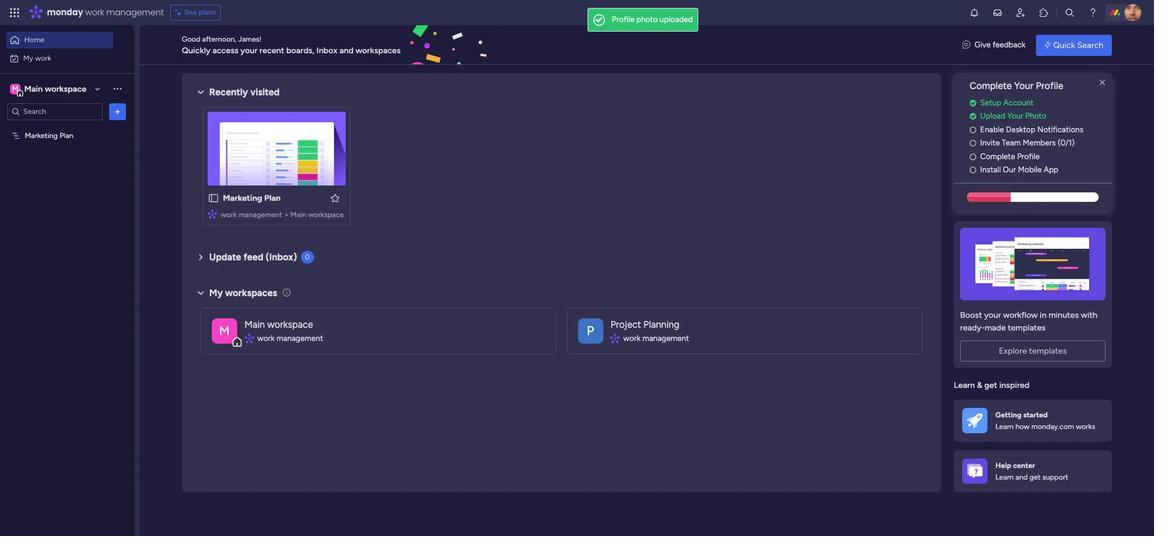Task type: locate. For each thing, give the bounding box(es) containing it.
afternoon,
[[202, 35, 236, 43]]

my
[[23, 53, 33, 62], [209, 287, 223, 299]]

0 vertical spatial workspace image
[[10, 83, 21, 95]]

2 horizontal spatial main
[[290, 210, 306, 219]]

1 vertical spatial your
[[1008, 111, 1024, 121]]

dapulse x slim image
[[1096, 76, 1109, 89]]

minutes
[[1049, 310, 1079, 320]]

1 vertical spatial main workspace
[[245, 319, 313, 330]]

1 horizontal spatial main
[[245, 319, 265, 330]]

monday
[[47, 6, 83, 18]]

0 vertical spatial my
[[23, 53, 33, 62]]

account
[[1004, 98, 1034, 107]]

2 circle o image from the top
[[970, 153, 977, 161]]

circle o image inside invite team members (0/1) link
[[970, 139, 977, 147]]

help image
[[1088, 7, 1098, 18]]

work management > main workspace
[[221, 210, 344, 219]]

my for my workspaces
[[209, 287, 223, 299]]

main
[[24, 84, 43, 94], [290, 210, 306, 219], [245, 319, 265, 330]]

workspaces
[[356, 45, 401, 55], [225, 287, 277, 299]]

2 vertical spatial main
[[245, 319, 265, 330]]

workspace image
[[578, 318, 603, 343]]

select product image
[[9, 7, 20, 18]]

0 vertical spatial workspaces
[[356, 45, 401, 55]]

1 horizontal spatial my
[[209, 287, 223, 299]]

and down the center
[[1016, 473, 1028, 482]]

main right '>' in the left top of the page
[[290, 210, 306, 219]]

complete up setup
[[970, 80, 1012, 92]]

v2 user feedback image
[[963, 39, 970, 51]]

made
[[985, 322, 1006, 332]]

1 horizontal spatial get
[[1030, 473, 1041, 482]]

inbox
[[316, 45, 337, 55]]

workspace
[[45, 84, 86, 94], [308, 210, 344, 219], [267, 319, 313, 330]]

workspaces down update feed (inbox)
[[225, 287, 277, 299]]

notifications image
[[969, 7, 980, 18]]

see
[[184, 8, 197, 17]]

main workspace up search in workspace field
[[24, 84, 86, 94]]

enable
[[980, 125, 1004, 134]]

get inside help center learn and get support
[[1030, 473, 1041, 482]]

work inside my work 'button'
[[35, 53, 51, 62]]

1 horizontal spatial workspace image
[[212, 318, 237, 343]]

0 horizontal spatial plan
[[60, 131, 73, 140]]

circle o image left install
[[970, 166, 977, 174]]

photo
[[637, 15, 658, 24]]

circle o image down check circle icon
[[970, 126, 977, 134]]

your inside boost your workflow in minutes with ready-made templates
[[984, 310, 1001, 320]]

invite team members (0/1) link
[[970, 137, 1112, 149]]

workspace image
[[10, 83, 21, 95], [212, 318, 237, 343]]

inbox image
[[992, 7, 1003, 18]]

your down account
[[1008, 111, 1024, 121]]

home
[[24, 35, 44, 44]]

1 circle o image from the top
[[970, 139, 977, 147]]

complete
[[970, 80, 1012, 92], [980, 152, 1015, 161]]

center
[[1013, 461, 1035, 470]]

your down james!
[[241, 45, 258, 55]]

circle o image inside install our mobile app link
[[970, 166, 977, 174]]

main workspace down 'my workspaces'
[[245, 319, 313, 330]]

marketing plan up work management > main workspace
[[223, 193, 281, 203]]

0 vertical spatial your
[[241, 45, 258, 55]]

search
[[1078, 40, 1104, 50]]

marketing plan
[[25, 131, 73, 140], [223, 193, 281, 203]]

and inside help center learn and get support
[[1016, 473, 1028, 482]]

your up account
[[1014, 80, 1034, 92]]

0 vertical spatial complete
[[970, 80, 1012, 92]]

complete up install
[[980, 152, 1015, 161]]

circle o image
[[970, 126, 977, 134], [970, 166, 977, 174]]

0 horizontal spatial workspace image
[[10, 83, 21, 95]]

management
[[106, 6, 164, 18], [239, 210, 282, 219], [277, 334, 323, 343], [643, 334, 689, 343]]

1 vertical spatial my
[[209, 287, 223, 299]]

your for complete
[[1014, 80, 1034, 92]]

monday.com
[[1032, 422, 1074, 431]]

get
[[985, 380, 998, 390], [1030, 473, 1041, 482]]

learn inside help center learn and get support
[[996, 473, 1014, 482]]

your
[[1014, 80, 1034, 92], [1008, 111, 1024, 121]]

1 vertical spatial get
[[1030, 473, 1041, 482]]

circle o image inside complete profile link
[[970, 153, 977, 161]]

0 horizontal spatial marketing
[[25, 131, 58, 140]]

plan inside list box
[[60, 131, 73, 140]]

1 horizontal spatial plan
[[264, 193, 281, 203]]

my workspaces
[[209, 287, 277, 299]]

apps image
[[1039, 7, 1049, 18]]

get right &
[[985, 380, 998, 390]]

1 vertical spatial plan
[[264, 193, 281, 203]]

access
[[213, 45, 238, 55]]

1 horizontal spatial workspaces
[[356, 45, 401, 55]]

1 vertical spatial workspace image
[[212, 318, 237, 343]]

1 horizontal spatial your
[[984, 310, 1001, 320]]

learn inside getting started learn how monday.com works
[[996, 422, 1014, 431]]

1 circle o image from the top
[[970, 126, 977, 134]]

0 vertical spatial get
[[985, 380, 998, 390]]

setup account
[[980, 98, 1034, 107]]

plan up work management > main workspace
[[264, 193, 281, 203]]

1 horizontal spatial and
[[1016, 473, 1028, 482]]

my right close my workspaces 'image'
[[209, 287, 223, 299]]

close my workspaces image
[[194, 287, 207, 299]]

my work button
[[6, 50, 113, 67]]

main down my work at top left
[[24, 84, 43, 94]]

0 vertical spatial your
[[1014, 80, 1034, 92]]

1 work management from the left
[[257, 334, 323, 343]]

0 horizontal spatial main workspace
[[24, 84, 86, 94]]

and inside the good afternoon, james! quickly access your recent boards, inbox and workspaces
[[340, 45, 354, 55]]

setup account link
[[970, 97, 1112, 109]]

work down 'my workspaces'
[[257, 334, 275, 343]]

main inside "workspace selection" element
[[24, 84, 43, 94]]

and right inbox
[[340, 45, 354, 55]]

1 vertical spatial and
[[1016, 473, 1028, 482]]

learn down help
[[996, 473, 1014, 482]]

Search in workspace field
[[22, 105, 88, 118]]

2 work management from the left
[[623, 334, 689, 343]]

0 vertical spatial circle o image
[[970, 126, 977, 134]]

0 horizontal spatial and
[[340, 45, 354, 55]]

0 vertical spatial marketing
[[25, 131, 58, 140]]

templates down workflow
[[1008, 322, 1046, 332]]

learn for help
[[996, 473, 1014, 482]]

main workspace
[[24, 84, 86, 94], [245, 319, 313, 330]]

profile
[[612, 15, 635, 24], [1036, 80, 1064, 92], [1017, 152, 1040, 161]]

public board image
[[208, 192, 219, 204]]

check image
[[593, 14, 605, 26]]

quick
[[1054, 40, 1075, 50]]

get down the center
[[1030, 473, 1041, 482]]

1 vertical spatial your
[[984, 310, 1001, 320]]

learn & get inspired
[[954, 380, 1030, 390]]

circle o image left the complete profile
[[970, 153, 977, 161]]

0 horizontal spatial main
[[24, 84, 43, 94]]

0 horizontal spatial my
[[23, 53, 33, 62]]

1 vertical spatial complete
[[980, 152, 1015, 161]]

0 vertical spatial templates
[[1008, 322, 1046, 332]]

1 horizontal spatial m
[[219, 323, 230, 338]]

workspace options image
[[112, 83, 123, 94]]

1 vertical spatial circle o image
[[970, 153, 977, 161]]

0 vertical spatial plan
[[60, 131, 73, 140]]

update feed (inbox)
[[209, 251, 297, 263]]

2 vertical spatial learn
[[996, 473, 1014, 482]]

search everything image
[[1065, 7, 1075, 18]]

1 horizontal spatial main workspace
[[245, 319, 313, 330]]

option
[[0, 126, 134, 128]]

workspaces right inbox
[[356, 45, 401, 55]]

profile left photo
[[612, 15, 635, 24]]

james peterson image
[[1125, 4, 1142, 21]]

0 vertical spatial main
[[24, 84, 43, 94]]

getting started learn how monday.com works
[[996, 410, 1096, 431]]

0 horizontal spatial marketing plan
[[25, 131, 73, 140]]

monday work management
[[47, 6, 164, 18]]

1 vertical spatial profile
[[1036, 80, 1064, 92]]

marketing
[[25, 131, 58, 140], [223, 193, 262, 203]]

upload your photo
[[980, 111, 1047, 121]]

circle o image
[[970, 139, 977, 147], [970, 153, 977, 161]]

0 horizontal spatial workspaces
[[225, 287, 277, 299]]

0 vertical spatial workspace
[[45, 84, 86, 94]]

plan
[[60, 131, 73, 140], [264, 193, 281, 203]]

templates right explore on the right bottom of the page
[[1029, 346, 1067, 356]]

1 horizontal spatial work management
[[623, 334, 689, 343]]

circle o image for complete
[[970, 153, 977, 161]]

1 horizontal spatial marketing plan
[[223, 193, 281, 203]]

inspired
[[1000, 380, 1030, 390]]

give feedback
[[975, 40, 1026, 50]]

my inside my work 'button'
[[23, 53, 33, 62]]

1 vertical spatial circle o image
[[970, 166, 977, 174]]

(0/1)
[[1058, 138, 1075, 148]]

work
[[85, 6, 104, 18], [35, 53, 51, 62], [221, 210, 237, 219], [257, 334, 275, 343], [623, 334, 641, 343]]

good
[[182, 35, 200, 43]]

marketing right 'public board' image
[[223, 193, 262, 203]]

invite members image
[[1016, 7, 1026, 18]]

circle o image left invite
[[970, 139, 977, 147]]

1 vertical spatial main
[[290, 210, 306, 219]]

marketing plan down search in workspace field
[[25, 131, 73, 140]]

0 vertical spatial and
[[340, 45, 354, 55]]

1 vertical spatial learn
[[996, 422, 1014, 431]]

profile photo uploaded
[[612, 15, 693, 24]]

1 horizontal spatial marketing
[[223, 193, 262, 203]]

circle o image for install
[[970, 166, 977, 174]]

1 vertical spatial templates
[[1029, 346, 1067, 356]]

see plans button
[[170, 5, 221, 21]]

templates inside 'button'
[[1029, 346, 1067, 356]]

0 horizontal spatial work management
[[257, 334, 323, 343]]

0 vertical spatial circle o image
[[970, 139, 977, 147]]

0 horizontal spatial your
[[241, 45, 258, 55]]

0 horizontal spatial m
[[12, 84, 18, 93]]

add to favorites image
[[330, 193, 340, 203]]

circle o image inside enable desktop notifications link
[[970, 126, 977, 134]]

0 vertical spatial m
[[12, 84, 18, 93]]

work down home
[[35, 53, 51, 62]]

m
[[12, 84, 18, 93], [219, 323, 230, 338]]

templates
[[1008, 322, 1046, 332], [1029, 346, 1067, 356]]

2 circle o image from the top
[[970, 166, 977, 174]]

members
[[1023, 138, 1056, 148]]

0 horizontal spatial get
[[985, 380, 998, 390]]

marketing down search in workspace field
[[25, 131, 58, 140]]

your
[[241, 45, 258, 55], [984, 310, 1001, 320]]

m inside "workspace selection" element
[[12, 84, 18, 93]]

0 vertical spatial main workspace
[[24, 84, 86, 94]]

and
[[340, 45, 354, 55], [1016, 473, 1028, 482]]

app
[[1044, 165, 1059, 175]]

1 vertical spatial m
[[219, 323, 230, 338]]

my down home
[[23, 53, 33, 62]]

workflow
[[1003, 310, 1038, 320]]

profile down invite team members (0/1)
[[1017, 152, 1040, 161]]

profile up setup account link
[[1036, 80, 1064, 92]]

project planning
[[611, 319, 680, 330]]

my work
[[23, 53, 51, 62]]

plan down search in workspace field
[[60, 131, 73, 140]]

work down project
[[623, 334, 641, 343]]

your up made
[[984, 310, 1001, 320]]

learn left &
[[954, 380, 975, 390]]

work management
[[257, 334, 323, 343], [623, 334, 689, 343]]

workspace selection element
[[10, 82, 88, 96]]

recent
[[260, 45, 284, 55]]

learn down getting
[[996, 422, 1014, 431]]

0 vertical spatial marketing plan
[[25, 131, 73, 140]]

main down 'my workspaces'
[[245, 319, 265, 330]]

upload your photo link
[[970, 110, 1112, 122]]



Task type: describe. For each thing, give the bounding box(es) containing it.
recently visited
[[209, 86, 280, 98]]

visited
[[250, 86, 280, 98]]

our
[[1003, 165, 1016, 175]]

started
[[1023, 410, 1048, 419]]

project
[[611, 319, 641, 330]]

boards,
[[286, 45, 314, 55]]

marketing inside list box
[[25, 131, 58, 140]]

plans
[[199, 8, 216, 17]]

1 vertical spatial marketing
[[223, 193, 262, 203]]

getting started element
[[954, 400, 1112, 442]]

complete profile link
[[970, 151, 1112, 162]]

p
[[587, 323, 594, 338]]

circle o image for enable
[[970, 126, 977, 134]]

main workspace inside "workspace selection" element
[[24, 84, 86, 94]]

complete your profile
[[970, 80, 1064, 92]]

work up update
[[221, 210, 237, 219]]

complete for complete profile
[[980, 152, 1015, 161]]

open update feed (inbox) image
[[194, 251, 207, 264]]

works
[[1076, 422, 1096, 431]]

marketing plan list box
[[0, 124, 134, 287]]

good afternoon, james! quickly access your recent boards, inbox and workspaces
[[182, 35, 401, 55]]

close recently visited image
[[194, 86, 207, 99]]

your inside the good afternoon, james! quickly access your recent boards, inbox and workspaces
[[241, 45, 258, 55]]

options image
[[112, 106, 123, 117]]

james!
[[238, 35, 262, 43]]

0 vertical spatial profile
[[612, 15, 635, 24]]

see plans
[[184, 8, 216, 17]]

2 vertical spatial workspace
[[267, 319, 313, 330]]

1 vertical spatial workspace
[[308, 210, 344, 219]]

ready-
[[960, 322, 985, 332]]

upload
[[980, 111, 1006, 121]]

m for workspace image to the bottom
[[219, 323, 230, 338]]

templates inside boost your workflow in minutes with ready-made templates
[[1008, 322, 1046, 332]]

work right the monday
[[85, 6, 104, 18]]

1 vertical spatial workspaces
[[225, 287, 277, 299]]

boost your workflow in minutes with ready-made templates
[[960, 310, 1098, 332]]

my for my work
[[23, 53, 33, 62]]

complete for complete your profile
[[970, 80, 1012, 92]]

how
[[1016, 422, 1030, 431]]

recently
[[209, 86, 248, 98]]

getting
[[996, 410, 1022, 419]]

your for upload
[[1008, 111, 1024, 121]]

>
[[284, 210, 289, 219]]

enable desktop notifications link
[[970, 124, 1112, 136]]

m for leftmost workspace image
[[12, 84, 18, 93]]

help
[[996, 461, 1012, 470]]

workspaces inside the good afternoon, james! quickly access your recent boards, inbox and workspaces
[[356, 45, 401, 55]]

1 vertical spatial marketing plan
[[223, 193, 281, 203]]

quickly
[[182, 45, 210, 55]]

complete profile
[[980, 152, 1040, 161]]

install
[[980, 165, 1001, 175]]

invite team members (0/1)
[[980, 138, 1075, 148]]

check circle image
[[970, 99, 977, 107]]

planning
[[644, 319, 680, 330]]

v2 bolt switch image
[[1045, 39, 1051, 51]]

team
[[1002, 138, 1021, 148]]

invite
[[980, 138, 1000, 148]]

photo
[[1025, 111, 1047, 121]]

boost
[[960, 310, 982, 320]]

install our mobile app
[[980, 165, 1059, 175]]

help center element
[[954, 450, 1112, 492]]

mobile
[[1018, 165, 1042, 175]]

0
[[305, 252, 310, 261]]

with
[[1081, 310, 1098, 320]]

feed
[[244, 251, 263, 263]]

learn for getting
[[996, 422, 1014, 431]]

quick search button
[[1036, 35, 1112, 56]]

marketing plan inside list box
[[25, 131, 73, 140]]

circle o image for invite
[[970, 139, 977, 147]]

explore templates button
[[960, 340, 1106, 361]]

in
[[1040, 310, 1047, 320]]

install our mobile app link
[[970, 164, 1112, 176]]

explore templates
[[999, 346, 1067, 356]]

check circle image
[[970, 112, 977, 120]]

work management for m
[[257, 334, 323, 343]]

notifications
[[1038, 125, 1084, 134]]

work management for p
[[623, 334, 689, 343]]

give
[[975, 40, 991, 50]]

support
[[1043, 473, 1069, 482]]

0 vertical spatial learn
[[954, 380, 975, 390]]

update
[[209, 251, 241, 263]]

enable desktop notifications
[[980, 125, 1084, 134]]

quick search
[[1054, 40, 1104, 50]]

home button
[[6, 32, 113, 48]]

uploaded
[[660, 15, 693, 24]]

setup
[[980, 98, 1002, 107]]

&
[[977, 380, 983, 390]]

desktop
[[1006, 125, 1036, 134]]

explore
[[999, 346, 1027, 356]]

templates image image
[[964, 228, 1103, 300]]

(inbox)
[[266, 251, 297, 263]]

help center learn and get support
[[996, 461, 1069, 482]]

feedback
[[993, 40, 1026, 50]]

2 vertical spatial profile
[[1017, 152, 1040, 161]]



Task type: vqa. For each thing, say whether or not it's contained in the screenshot.
the Invite for Invite with email
no



